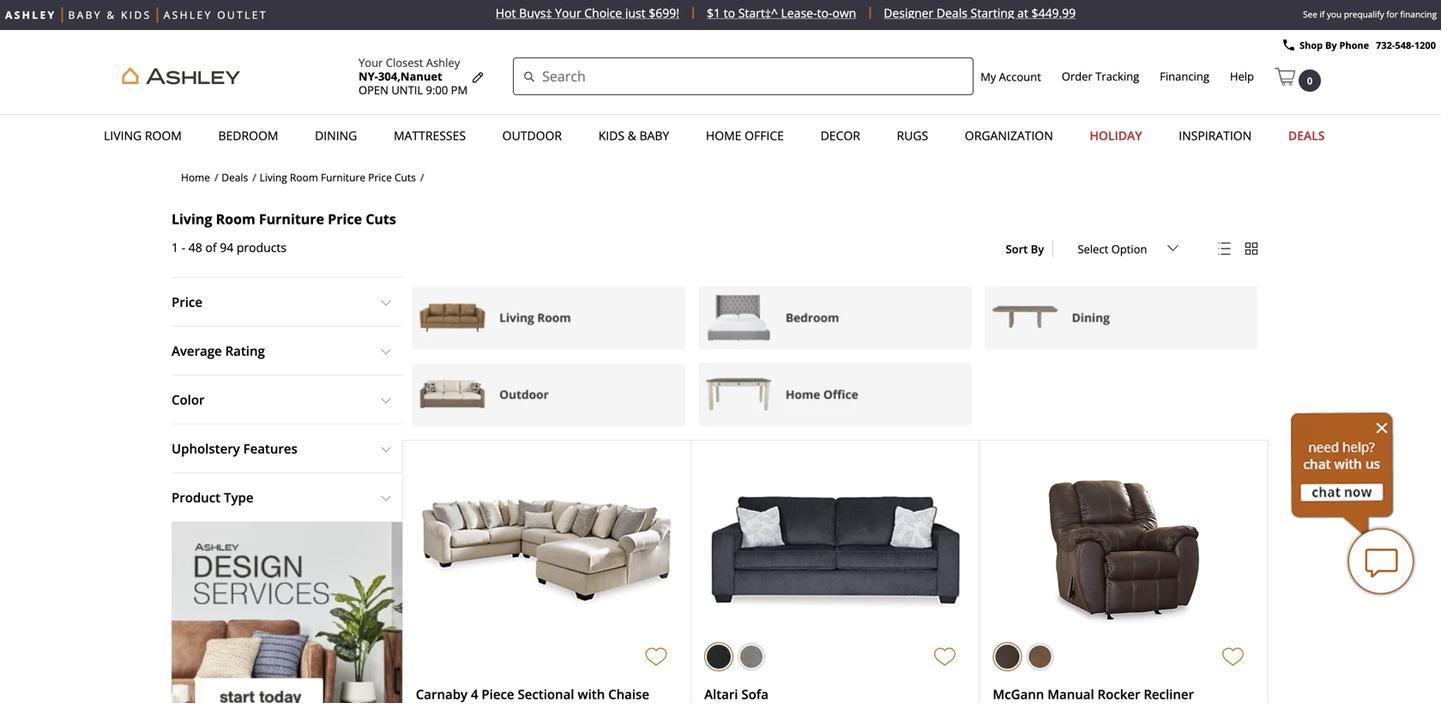 Task type: locate. For each thing, give the bounding box(es) containing it.
0 vertical spatial living
[[104, 127, 142, 144]]

0 horizontal spatial home
[[181, 170, 210, 185]]

select
[[1078, 242, 1109, 257]]

1 vertical spatial living
[[260, 170, 287, 185]]

1 vertical spatial your
[[359, 55, 383, 70]]

0 horizontal spatial your
[[359, 55, 383, 70]]

& for baby
[[107, 8, 116, 22]]

$699!
[[649, 5, 680, 21]]

living room furniture price cuts up products
[[172, 210, 396, 228]]

mattresses
[[394, 127, 466, 144]]

outdoor link
[[497, 119, 567, 152]]

1 vertical spatial by
[[1031, 242, 1045, 257]]

& for kids
[[628, 127, 637, 144]]

inspiration
[[1179, 127, 1252, 144]]

by for shop
[[1326, 39, 1338, 51]]

kids & baby link
[[594, 119, 675, 152]]

dining link
[[310, 119, 362, 152]]

ashley outlet link
[[164, 7, 268, 23]]

0 horizontal spatial room
[[145, 127, 182, 144]]

living down ashley image
[[104, 127, 142, 144]]

home link
[[181, 170, 210, 185]]

kids
[[599, 127, 625, 144]]

you
[[1327, 9, 1342, 20]]

hot buys‡ your choice just $699! link
[[483, 5, 694, 21]]

deals link right home link
[[222, 170, 248, 185]]

home left "office"
[[706, 127, 742, 144]]

living room furniture price cuts
[[260, 170, 416, 185], [172, 210, 396, 228]]

price down mattresses link at the left top of page
[[368, 170, 392, 185]]

furniture down dining
[[321, 170, 366, 185]]

0 horizontal spatial living
[[104, 127, 142, 144]]

&
[[107, 8, 116, 22], [628, 127, 637, 144]]

select option
[[1078, 242, 1148, 257]]

1 vertical spatial home
[[181, 170, 210, 185]]

own
[[833, 5, 857, 21]]

ashley image
[[116, 65, 247, 88]]

1 horizontal spatial ashley
[[426, 55, 460, 70]]

living
[[104, 127, 142, 144], [260, 170, 287, 185], [172, 210, 212, 228]]

price down living room furniture price cuts link
[[328, 210, 362, 228]]

cuts down mattresses
[[395, 170, 416, 185]]

2 horizontal spatial deals
[[1289, 127, 1325, 144]]

living down bedroom link
[[260, 170, 287, 185]]

decor
[[821, 127, 861, 144]]

living room furniture price cuts link
[[260, 170, 416, 185]]

home inside living room furniture price cuts main content
[[181, 170, 210, 185]]

decor link
[[816, 119, 866, 152]]

your up open
[[359, 55, 383, 70]]

grid view icon image
[[1246, 243, 1258, 255]]

baby
[[68, 8, 102, 22]]

1 - 48 of 94 products
[[172, 239, 287, 256]]

home for home office
[[706, 127, 742, 144]]

bedroom
[[218, 127, 278, 144]]

0 horizontal spatial deals
[[222, 170, 248, 185]]

& left kids
[[107, 8, 116, 22]]

0 horizontal spatial &
[[107, 8, 116, 22]]

1 horizontal spatial price
[[328, 210, 362, 228]]

by right shop
[[1326, 39, 1338, 51]]

features
[[243, 440, 298, 458]]

living room furniture price cuts down dining
[[260, 170, 416, 185]]

for
[[1387, 9, 1399, 20]]

deals right home link
[[222, 170, 248, 185]]

ashley outlet
[[164, 8, 268, 22]]

48
[[189, 239, 202, 256]]

1 horizontal spatial deals
[[937, 5, 968, 21]]

0 vertical spatial deals link
[[1284, 119, 1331, 152]]

room down dining link
[[290, 170, 318, 185]]

by right sort
[[1031, 242, 1045, 257]]

0 vertical spatial deals
[[937, 5, 968, 21]]

room
[[145, 127, 182, 144], [290, 170, 318, 185], [216, 210, 255, 228]]

2 vertical spatial living
[[172, 210, 212, 228]]

1 horizontal spatial living
[[172, 210, 212, 228]]

see if you prequalify for financing
[[1304, 9, 1437, 20]]

1 vertical spatial ashley
[[426, 55, 460, 70]]

deals
[[937, 5, 968, 21], [1289, 127, 1325, 144], [222, 170, 248, 185]]

1 horizontal spatial your
[[555, 5, 582, 21]]

1 vertical spatial &
[[628, 127, 637, 144]]

732-
[[1376, 39, 1396, 51]]

0 vertical spatial ashley
[[164, 8, 213, 22]]

home office link
[[701, 119, 789, 152]]

cuts
[[395, 170, 416, 185], [366, 210, 396, 228]]

option
[[1112, 242, 1148, 257]]

0 vertical spatial home
[[706, 127, 742, 144]]

outlet
[[217, 8, 268, 22]]

search image
[[524, 69, 536, 86]]

548-
[[1396, 39, 1415, 51]]

1200
[[1415, 39, 1437, 51]]

0 vertical spatial by
[[1326, 39, 1338, 51]]

carnaby 4 piece sectional with chaise, linen, large image
[[416, 497, 678, 612]]

cuts down living room furniture price cuts link
[[366, 210, 396, 228]]

1 vertical spatial living room furniture price cuts
[[172, 210, 396, 228]]

price up the average
[[172, 293, 202, 311]]

1 horizontal spatial deals link
[[1284, 119, 1331, 152]]

deals link down 0
[[1284, 119, 1331, 152]]

None search field
[[513, 57, 974, 95]]

living up 48
[[172, 210, 212, 228]]

deals down 0
[[1289, 127, 1325, 144]]

furniture up products
[[259, 210, 324, 228]]

deals inside living room furniture price cuts main content
[[222, 170, 248, 185]]

ashley right kids
[[164, 8, 213, 22]]

1 - 48 of 94 products region
[[172, 234, 287, 261]]

0 horizontal spatial deals link
[[222, 170, 248, 185]]

my
[[981, 69, 997, 85]]

designer
[[884, 5, 934, 21]]

9:00
[[426, 82, 448, 98]]

color
[[172, 391, 205, 409]]

outdoor
[[503, 127, 562, 144]]

kids & baby
[[599, 127, 670, 144]]

2 horizontal spatial price
[[368, 170, 392, 185]]

mattresses link
[[389, 119, 471, 152]]

dialogue message for liveperson image
[[1291, 413, 1394, 536]]

room up 1 - 48 of 94 products
[[216, 210, 255, 228]]

1 horizontal spatial home
[[706, 127, 742, 144]]

0 vertical spatial &
[[107, 8, 116, 22]]

tracking
[[1096, 69, 1140, 84]]

help
[[1230, 69, 1255, 84]]

1 horizontal spatial room
[[216, 210, 255, 228]]

your right buys‡
[[555, 5, 582, 21]]

pm
[[451, 82, 468, 98]]

to-
[[817, 5, 833, 21]]

baby & kids link
[[68, 7, 152, 23]]

banner
[[0, 30, 1442, 156]]

2 horizontal spatial living
[[260, 170, 287, 185]]

sort by
[[1006, 242, 1045, 257]]

your
[[555, 5, 582, 21], [359, 55, 383, 70]]

by inside living room furniture price cuts main content
[[1031, 242, 1045, 257]]

0 horizontal spatial by
[[1031, 242, 1045, 257]]

-
[[182, 239, 185, 256]]

room up home link
[[145, 127, 182, 144]]

hot buys‡ your choice just $699!
[[496, 5, 680, 21]]

product
[[172, 489, 221, 507]]

deals left starting at the top right of page
[[937, 5, 968, 21]]

mcgann recliner, walnut, large image
[[1045, 477, 1203, 631]]

& right kids
[[628, 127, 637, 144]]

home for home link
[[181, 170, 210, 185]]

average
[[172, 342, 222, 360]]

start‡^
[[739, 5, 778, 21]]

1 horizontal spatial by
[[1326, 39, 1338, 51]]

home down living room
[[181, 170, 210, 185]]

0 horizontal spatial price
[[172, 293, 202, 311]]

price
[[368, 170, 392, 185], [328, 210, 362, 228], [172, 293, 202, 311]]

2 horizontal spatial room
[[290, 170, 318, 185]]

2 vertical spatial deals
[[222, 170, 248, 185]]

ashley up 9:00
[[426, 55, 460, 70]]

ashley inside your closest ashley ny-304,nanuet
[[426, 55, 460, 70]]

by
[[1326, 39, 1338, 51], [1031, 242, 1045, 257]]

home
[[706, 127, 742, 144], [181, 170, 210, 185]]

1 horizontal spatial &
[[628, 127, 637, 144]]

financing
[[1160, 69, 1210, 84]]

0 vertical spatial your
[[555, 5, 582, 21]]

ashley
[[164, 8, 213, 22], [426, 55, 460, 70]]



Task type: describe. For each thing, give the bounding box(es) containing it.
1 vertical spatial deals
[[1289, 127, 1325, 144]]

rating
[[225, 342, 265, 360]]

order tracking link
[[1062, 69, 1140, 84]]

until
[[392, 82, 423, 98]]

change location image
[[471, 71, 485, 85]]

baby & kids
[[68, 8, 152, 22]]

starting
[[971, 5, 1015, 21]]

baby
[[640, 127, 670, 144]]

product type
[[172, 489, 254, 507]]

0 vertical spatial room
[[145, 127, 182, 144]]

ashley link
[[5, 7, 56, 23]]

type
[[224, 489, 254, 507]]

rugs link
[[892, 119, 934, 152]]

buys‡
[[519, 5, 552, 21]]

1 vertical spatial price
[[328, 210, 362, 228]]

0 vertical spatial furniture
[[321, 170, 366, 185]]

financing
[[1401, 9, 1437, 20]]

open until 9:00 pm
[[359, 82, 468, 98]]

shop
[[1300, 39, 1323, 51]]

0 vertical spatial living room furniture price cuts
[[260, 170, 416, 185]]

living room furniture price cuts main content
[[172, 160, 1270, 704]]

upholstery
[[172, 440, 240, 458]]

$1 to start‡^ lease-to-own
[[707, 5, 857, 21]]

prequalify
[[1344, 9, 1385, 20]]

ashley's furniture price cuts image
[[402, 277, 1269, 440]]

94
[[220, 239, 234, 256]]

ashley
[[5, 8, 56, 22]]

designer deals starting at $449.99
[[884, 5, 1076, 21]]

rugs
[[897, 127, 929, 144]]

living room link
[[99, 119, 187, 152]]

2 vertical spatial price
[[172, 293, 202, 311]]

lease-
[[781, 5, 817, 21]]

your inside your closest ashley ny-304,nanuet
[[359, 55, 383, 70]]

my account
[[981, 69, 1042, 85]]

304,nanuet
[[378, 69, 443, 84]]

1
[[172, 239, 179, 256]]

see if you prequalify for financing link
[[1299, 0, 1442, 29]]

choice
[[585, 5, 622, 21]]

organization
[[965, 127, 1054, 144]]

if
[[1320, 9, 1325, 20]]

none search field inside banner
[[513, 57, 974, 95]]

phone
[[1340, 39, 1370, 51]]

order
[[1062, 69, 1093, 84]]

products
[[237, 239, 287, 256]]

1 vertical spatial room
[[290, 170, 318, 185]]

average rating
[[172, 342, 265, 360]]

dining
[[315, 127, 357, 144]]

open
[[359, 82, 389, 98]]

help link
[[1230, 69, 1255, 84]]

your closest ashley ny-304,nanuet
[[359, 55, 460, 84]]

chat bubble mobile view image
[[1347, 528, 1416, 596]]

holiday link
[[1085, 119, 1148, 152]]

$1
[[707, 5, 721, 21]]

upholstery features
[[172, 440, 298, 458]]

0 vertical spatial price
[[368, 170, 392, 185]]

at
[[1018, 5, 1029, 21]]

sort
[[1006, 242, 1028, 257]]

designer deals starting at $449.99 link
[[871, 5, 1089, 21]]

2 vertical spatial room
[[216, 210, 255, 228]]

$1 to start‡^ lease-to-own link
[[694, 5, 871, 21]]

0 link
[[1275, 60, 1322, 92]]

1 vertical spatial deals link
[[222, 170, 248, 185]]

$449.99
[[1032, 5, 1076, 21]]

0 vertical spatial cuts
[[395, 170, 416, 185]]

altari sofa, slate, large image
[[705, 494, 967, 614]]

office
[[745, 127, 784, 144]]

list view icon image
[[1219, 243, 1231, 255]]

of
[[205, 239, 217, 256]]

1 vertical spatial cuts
[[366, 210, 396, 228]]

closest
[[386, 55, 423, 70]]

1 vertical spatial furniture
[[259, 210, 324, 228]]

living room
[[104, 127, 182, 144]]

banner containing living room
[[0, 30, 1442, 156]]

organization link
[[960, 119, 1059, 152]]

0 horizontal spatial ashley
[[164, 8, 213, 22]]

account
[[999, 69, 1042, 85]]

financing link
[[1160, 69, 1210, 84]]

holiday
[[1090, 127, 1143, 144]]

kids
[[121, 8, 152, 22]]

my account link
[[981, 69, 1042, 85]]

732-548-1200 link
[[1376, 39, 1437, 51]]

just
[[625, 5, 646, 21]]

order tracking
[[1062, 69, 1140, 84]]

0
[[1308, 74, 1313, 87]]

inspiration link
[[1174, 119, 1257, 152]]

by for sort
[[1031, 242, 1045, 257]]

ny-
[[359, 69, 378, 84]]

hot
[[496, 5, 516, 21]]

shop by phone 732-548-1200
[[1300, 39, 1437, 51]]

to
[[724, 5, 735, 21]]



Task type: vqa. For each thing, say whether or not it's contained in the screenshot.
Tufted on the left top of the page
no



